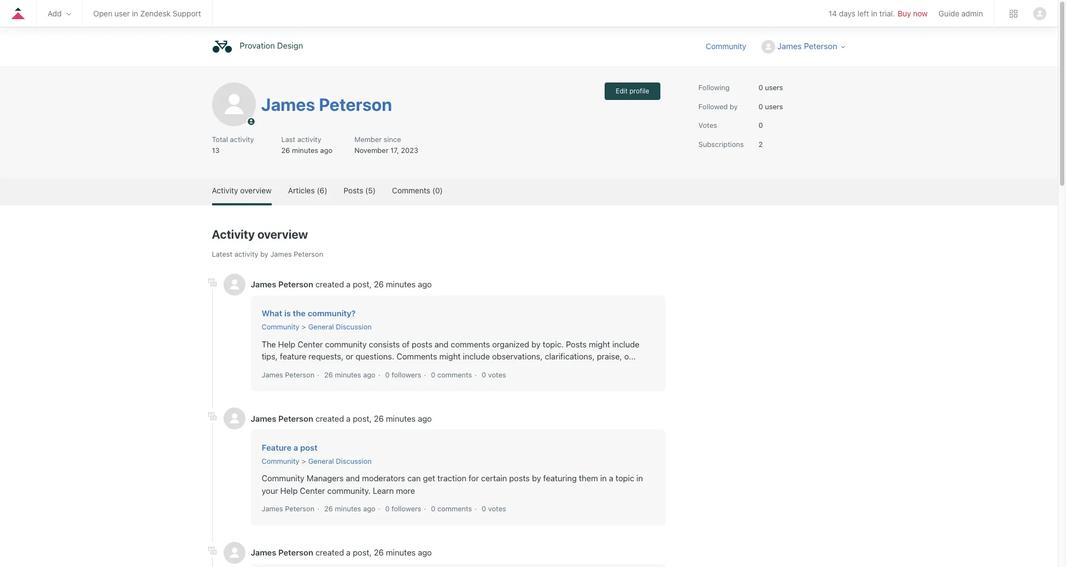 Task type: vqa. For each thing, say whether or not it's contained in the screenshot.
No thanks
no



Task type: describe. For each thing, give the bounding box(es) containing it.
buy now link
[[898, 9, 928, 18]]

created for the
[[316, 280, 344, 289]]

(6)
[[317, 186, 327, 195]]

moderators
[[362, 474, 405, 483]]

left
[[858, 9, 869, 18]]

edit profile
[[616, 87, 649, 95]]

open user in zendesk support link
[[93, 9, 201, 18]]

help inside the help center community consists of posts and comments organized by topic. posts might include tips, feature requests, or questions. comments might include observations, clarifications, praise, o...
[[278, 339, 296, 349]]

add
[[48, 9, 62, 18]]

0 users for followed by
[[759, 102, 783, 111]]

questions.
[[356, 352, 394, 362]]

total activity 13
[[212, 135, 254, 154]]

discussion for moderators
[[336, 457, 372, 466]]

feature
[[280, 352, 307, 362]]

edit profile button
[[605, 83, 660, 100]]

guide
[[939, 9, 960, 18]]

a inside the community managers and moderators can get traction for certain posts by featuring them in a topic in your help center community. learn more
[[609, 474, 614, 483]]

general discussion link for center
[[308, 323, 372, 331]]

articles
[[288, 186, 315, 195]]

0 votes for comments
[[482, 371, 506, 379]]

posts (5)
[[344, 186, 376, 195]]

followed by
[[699, 102, 738, 111]]

navigation containing add
[[0, 0, 1058, 30]]

can
[[407, 474, 421, 483]]

the
[[262, 339, 276, 349]]

2
[[759, 140, 763, 148]]

26 minutes ago for center
[[324, 505, 376, 514]]

james peterson created a post, 26 minutes ago for what is the community?
[[251, 280, 432, 289]]

1 activity from the top
[[212, 186, 238, 195]]

ago inside last activity 26 minutes ago
[[320, 146, 333, 154]]

community for the provation design link
[[706, 41, 746, 51]]

topic.
[[543, 339, 564, 349]]

requests,
[[309, 352, 344, 362]]

3 created from the top
[[316, 548, 344, 558]]

profile
[[630, 87, 649, 95]]

activity for total activity
[[230, 135, 254, 144]]

users for followed by
[[765, 102, 783, 111]]

or
[[346, 352, 353, 362]]

13
[[212, 146, 220, 154]]

provation design
[[240, 41, 303, 51]]

posts inside the posts (5) link
[[344, 186, 363, 195]]

what
[[262, 308, 282, 318]]

following
[[699, 83, 730, 92]]

created for post
[[316, 414, 344, 424]]

activity overview link
[[212, 178, 272, 203]]

subscriptions
[[699, 140, 744, 148]]

provation
[[240, 41, 275, 51]]

latest activity by james peterson
[[212, 250, 323, 259]]

followed
[[699, 102, 728, 111]]

community link for the help center community consists of posts and comments organized by topic. posts might include tips, feature requests, or questions. comments might include observations, clarifications, praise, o...
[[262, 323, 299, 331]]

last
[[281, 135, 295, 144]]

1 horizontal spatial might
[[589, 339, 610, 349]]

general for post
[[308, 457, 334, 466]]

total
[[212, 135, 228, 144]]

provation design help center home page image
[[212, 37, 232, 57]]

last activity 26 minutes ago
[[281, 135, 333, 154]]

james peterson button
[[762, 40, 846, 54]]

in right them
[[600, 474, 607, 483]]

posts inside the community managers and moderators can get traction for certain posts by featuring them in a topic in your help center community. learn more
[[509, 474, 530, 483]]

post
[[300, 443, 318, 453]]

james peterson inside popup button
[[778, 41, 838, 51]]

get
[[423, 474, 435, 483]]

feature a post link
[[262, 443, 318, 453]]

comments (0)
[[392, 186, 443, 195]]

26 inside last activity 26 minutes ago
[[281, 146, 290, 154]]

days
[[839, 9, 856, 18]]

votes for comments
[[488, 371, 506, 379]]

general for the
[[308, 323, 334, 331]]

topic
[[616, 474, 634, 483]]

and inside the community managers and moderators can get traction for certain posts by featuring them in a topic in your help center community. learn more
[[346, 474, 360, 483]]

certain
[[481, 474, 507, 483]]

what is the community? link
[[262, 308, 356, 318]]

discussion for community
[[336, 323, 372, 331]]

open user in zendesk support
[[93, 9, 201, 18]]

traction
[[438, 474, 467, 483]]

activity right the latest at the left of page
[[234, 250, 258, 259]]

support
[[173, 9, 201, 18]]

edit
[[616, 87, 628, 95]]

0 horizontal spatial might
[[439, 352, 461, 362]]

17,
[[391, 146, 399, 154]]

user
[[114, 9, 130, 18]]

admin
[[962, 9, 983, 18]]

member since november 17, 2023
[[354, 135, 418, 154]]

community for feature a post link
[[262, 457, 299, 466]]

james peterson down your on the bottom of the page
[[262, 505, 315, 514]]

community.
[[327, 486, 371, 496]]

center inside the help center community consists of posts and comments organized by topic. posts might include tips, feature requests, or questions. comments might include observations, clarifications, praise, o...
[[298, 339, 323, 349]]

0 comments for and
[[431, 371, 472, 379]]

0 vertical spatial include
[[613, 339, 640, 349]]

tips,
[[262, 352, 278, 362]]

0 vertical spatial overview
[[240, 186, 272, 195]]

add button
[[48, 9, 71, 18]]

0 users for following
[[759, 83, 783, 92]]

articles (6)
[[288, 186, 327, 195]]

2023
[[401, 146, 418, 154]]

trial.
[[880, 9, 895, 18]]

observations,
[[492, 352, 543, 362]]

minutes inside last activity 26 minutes ago
[[292, 146, 318, 154]]

of
[[402, 339, 410, 349]]

zendesk
[[140, 9, 171, 18]]

member
[[354, 135, 382, 144]]

james peterson up last activity 26 minutes ago
[[261, 94, 392, 115]]



Task type: locate. For each thing, give the bounding box(es) containing it.
comments left organized
[[451, 339, 490, 349]]

1 vertical spatial general discussion
[[308, 457, 372, 466]]

followers for can
[[392, 505, 421, 514]]

1 vertical spatial and
[[346, 474, 360, 483]]

james peterson down feature
[[262, 371, 315, 379]]

by left topic.
[[532, 339, 541, 349]]

activity up the latest at the left of page
[[212, 227, 255, 242]]

2 0 users from the top
[[759, 102, 783, 111]]

0 vertical spatial votes
[[488, 371, 506, 379]]

2 vertical spatial post,
[[353, 548, 372, 558]]

include up o... at right bottom
[[613, 339, 640, 349]]

0 votes for certain
[[482, 505, 506, 514]]

0 followers
[[385, 371, 421, 379], [385, 505, 421, 514]]

2 26 minutes ago from the top
[[324, 505, 376, 514]]

1 post, from the top
[[353, 280, 372, 289]]

0 vertical spatial followers
[[392, 371, 421, 379]]

0 vertical spatial comments
[[392, 186, 430, 195]]

comments left (0)
[[392, 186, 430, 195]]

center up "requests,"
[[298, 339, 323, 349]]

community
[[325, 339, 367, 349]]

0 vertical spatial 26 minutes ago
[[324, 371, 376, 379]]

1 26 minutes ago from the top
[[324, 371, 376, 379]]

community link up following
[[706, 40, 757, 52]]

comments down of
[[397, 352, 437, 362]]

0 horizontal spatial include
[[463, 352, 490, 362]]

post,
[[353, 280, 372, 289], [353, 414, 372, 424], [353, 548, 372, 558]]

1 general discussion from the top
[[308, 323, 372, 331]]

in right left
[[871, 9, 878, 18]]

overview up latest activity by james peterson
[[257, 227, 308, 242]]

0 followers for can
[[385, 505, 421, 514]]

created
[[316, 280, 344, 289], [316, 414, 344, 424], [316, 548, 344, 558]]

0 horizontal spatial posts
[[344, 186, 363, 195]]

by inside the community managers and moderators can get traction for certain posts by featuring them in a topic in your help center community. learn more
[[532, 474, 541, 483]]

2 users from the top
[[765, 102, 783, 111]]

26 minutes ago down or
[[324, 371, 376, 379]]

by right "followed"
[[730, 102, 738, 111]]

center down managers
[[300, 486, 325, 496]]

include
[[613, 339, 640, 349], [463, 352, 490, 362]]

3 post, from the top
[[353, 548, 372, 558]]

community link for community managers and moderators can get traction for certain posts by featuring them in a topic in your help center community. learn more
[[262, 457, 299, 466]]

0 vertical spatial community link
[[706, 40, 757, 52]]

0 vertical spatial 0 votes
[[482, 371, 506, 379]]

26 minutes ago down community.
[[324, 505, 376, 514]]

1 vertical spatial 26 minutes ago
[[324, 505, 376, 514]]

0 users up 2
[[759, 102, 783, 111]]

james peterson created a post, 26 minutes ago
[[251, 280, 432, 289], [251, 414, 432, 424], [251, 548, 432, 558]]

26
[[281, 146, 290, 154], [374, 280, 384, 289], [324, 371, 333, 379], [374, 414, 384, 424], [324, 505, 333, 514], [374, 548, 384, 558]]

comments for and
[[437, 371, 472, 379]]

1 vertical spatial followers
[[392, 505, 421, 514]]

and right of
[[435, 339, 449, 349]]

1 discussion from the top
[[336, 323, 372, 331]]

0 vertical spatial 0 followers
[[385, 371, 421, 379]]

general discussion for and
[[308, 457, 372, 466]]

general discussion up managers
[[308, 457, 372, 466]]

0 horizontal spatial and
[[346, 474, 360, 483]]

activity down user (james peterson) is a team member icon
[[230, 135, 254, 144]]

posts left the (5) at the left
[[344, 186, 363, 195]]

featuring
[[543, 474, 577, 483]]

2 0 votes from the top
[[482, 505, 506, 514]]

praise,
[[597, 352, 622, 362]]

posts
[[412, 339, 433, 349], [509, 474, 530, 483]]

center inside the community managers and moderators can get traction for certain posts by featuring them in a topic in your help center community. learn more
[[300, 486, 325, 496]]

posts
[[344, 186, 363, 195], [566, 339, 587, 349]]

2 created from the top
[[316, 414, 344, 424]]

community up your on the bottom of the page
[[262, 474, 305, 483]]

1 vertical spatial 0 comments
[[431, 505, 472, 514]]

0 vertical spatial james peterson created a post, 26 minutes ago
[[251, 280, 432, 289]]

activity down 13
[[212, 186, 238, 195]]

0 vertical spatial discussion
[[336, 323, 372, 331]]

1 vertical spatial general
[[308, 457, 334, 466]]

general discussion link for and
[[308, 457, 372, 466]]

minutes
[[292, 146, 318, 154], [386, 280, 416, 289], [335, 371, 361, 379], [386, 414, 416, 424], [335, 505, 361, 514], [386, 548, 416, 558]]

2 0 followers from the top
[[385, 505, 421, 514]]

1 general discussion link from the top
[[308, 323, 372, 331]]

1 james peterson created a post, 26 minutes ago from the top
[[251, 280, 432, 289]]

help up feature
[[278, 339, 296, 349]]

0 vertical spatial 0 comments
[[431, 371, 472, 379]]

activity overview down total activity 13
[[212, 186, 272, 195]]

1 created from the top
[[316, 280, 344, 289]]

0 vertical spatial posts
[[344, 186, 363, 195]]

general up managers
[[308, 457, 334, 466]]

2 general from the top
[[308, 457, 334, 466]]

provation design link
[[212, 37, 309, 57]]

james peterson
[[778, 41, 838, 51], [261, 94, 392, 115], [262, 371, 315, 379], [262, 505, 315, 514]]

2 general discussion link from the top
[[308, 457, 372, 466]]

2 0 comments from the top
[[431, 505, 472, 514]]

community inside the community managers and moderators can get traction for certain posts by featuring them in a topic in your help center community. learn more
[[262, 474, 305, 483]]

by left featuring
[[532, 474, 541, 483]]

1 horizontal spatial posts
[[566, 339, 587, 349]]

2 followers from the top
[[392, 505, 421, 514]]

in right user
[[132, 9, 138, 18]]

community
[[706, 41, 746, 51], [262, 323, 299, 331], [262, 457, 299, 466], [262, 474, 305, 483]]

1 vertical spatial might
[[439, 352, 461, 362]]

2 vertical spatial comments
[[437, 505, 472, 514]]

1 vertical spatial 0 followers
[[385, 505, 421, 514]]

activity right last
[[297, 135, 321, 144]]

design
[[277, 41, 303, 51]]

activity inside total activity 13
[[230, 135, 254, 144]]

help right your on the bottom of the page
[[280, 486, 298, 496]]

1 users from the top
[[765, 83, 783, 92]]

posts (5) link
[[344, 178, 376, 203]]

0 followers down of
[[385, 371, 421, 379]]

2 activity from the top
[[212, 227, 255, 242]]

latest
[[212, 250, 232, 259]]

comments inside the help center community consists of posts and comments organized by topic. posts might include tips, feature requests, or questions. comments might include observations, clarifications, praise, o...
[[397, 352, 437, 362]]

0 vertical spatial activity overview
[[212, 186, 272, 195]]

0 vertical spatial comments
[[451, 339, 490, 349]]

james inside james peterson popup button
[[778, 41, 802, 51]]

0 users
[[759, 83, 783, 92], [759, 102, 783, 111]]

them
[[579, 474, 598, 483]]

for
[[469, 474, 479, 483]]

comments (0) link
[[392, 178, 443, 203]]

buy
[[898, 9, 911, 18]]

2 post, from the top
[[353, 414, 372, 424]]

zendesk products image
[[1010, 10, 1018, 17]]

1 votes from the top
[[488, 371, 506, 379]]

1 vertical spatial james peterson created a post, 26 minutes ago
[[251, 414, 432, 424]]

2 vertical spatial created
[[316, 548, 344, 558]]

organized
[[492, 339, 529, 349]]

general down community? on the left bottom
[[308, 323, 334, 331]]

26 minutes ago for questions.
[[324, 371, 376, 379]]

0 vertical spatial general
[[308, 323, 334, 331]]

ago
[[320, 146, 333, 154], [418, 280, 432, 289], [363, 371, 376, 379], [418, 414, 432, 424], [363, 505, 376, 514], [418, 548, 432, 558]]

comments inside the help center community consists of posts and comments organized by topic. posts might include tips, feature requests, or questions. comments might include observations, clarifications, praise, o...
[[451, 339, 490, 349]]

guide admin
[[939, 9, 983, 18]]

posts up the clarifications,
[[566, 339, 587, 349]]

1 general from the top
[[308, 323, 334, 331]]

might
[[589, 339, 610, 349], [439, 352, 461, 362]]

1 0 comments from the top
[[431, 371, 472, 379]]

0 votes down observations, at bottom
[[482, 371, 506, 379]]

1 horizontal spatial posts
[[509, 474, 530, 483]]

14
[[829, 9, 837, 18]]

0 vertical spatial activity
[[212, 186, 238, 195]]

(5)
[[365, 186, 376, 195]]

1 vertical spatial general discussion link
[[308, 457, 372, 466]]

james peterson main content
[[0, 66, 1058, 568]]

by right the latest at the left of page
[[260, 250, 268, 259]]

2 votes from the top
[[488, 505, 506, 514]]

feature a post
[[262, 443, 318, 453]]

followers down more
[[392, 505, 421, 514]]

votes
[[699, 121, 717, 130]]

1 vertical spatial activity overview
[[212, 227, 308, 242]]

posts inside the help center community consists of posts and comments organized by topic. posts might include tips, feature requests, or questions. comments might include observations, clarifications, praise, o...
[[566, 339, 587, 349]]

by inside the help center community consists of posts and comments organized by topic. posts might include tips, feature requests, or questions. comments might include observations, clarifications, praise, o...
[[532, 339, 541, 349]]

your
[[262, 486, 278, 496]]

activity
[[212, 186, 238, 195], [212, 227, 255, 242]]

comments for for
[[437, 505, 472, 514]]

since
[[384, 135, 401, 144]]

0 horizontal spatial posts
[[412, 339, 433, 349]]

is
[[284, 308, 291, 318]]

1 0 users from the top
[[759, 83, 783, 92]]

user avatar image
[[1034, 7, 1047, 20]]

and up community.
[[346, 474, 360, 483]]

2 general discussion from the top
[[308, 457, 372, 466]]

1 vertical spatial 0 votes
[[482, 505, 506, 514]]

general discussion down community? on the left bottom
[[308, 323, 372, 331]]

comments down the community managers and moderators can get traction for certain posts by featuring them in a topic in your help center community. learn more
[[437, 505, 472, 514]]

james peterson created a post, 26 minutes ago for feature a post
[[251, 414, 432, 424]]

1 vertical spatial 0 users
[[759, 102, 783, 111]]

1 vertical spatial comments
[[437, 371, 472, 379]]

peterson inside popup button
[[804, 41, 838, 51]]

1 vertical spatial include
[[463, 352, 490, 362]]

2 vertical spatial james peterson created a post, 26 minutes ago
[[251, 548, 432, 558]]

1 vertical spatial help
[[280, 486, 298, 496]]

14 days left in trial. buy now
[[829, 9, 928, 18]]

0 vertical spatial 0 users
[[759, 83, 783, 92]]

activity overview up latest activity by james peterson
[[212, 227, 308, 242]]

general discussion for center
[[308, 323, 372, 331]]

community?
[[308, 308, 356, 318]]

discussion
[[336, 323, 372, 331], [336, 457, 372, 466]]

user (james peterson) is a team member image
[[246, 117, 256, 126]]

votes for certain
[[488, 505, 506, 514]]

0 vertical spatial users
[[765, 83, 783, 92]]

0 comments down the help center community consists of posts and comments organized by topic. posts might include tips, feature requests, or questions. comments might include observations, clarifications, praise, o...
[[431, 371, 472, 379]]

users
[[765, 83, 783, 92], [765, 102, 783, 111]]

feature
[[262, 443, 292, 453]]

posts right "certain" on the left of the page
[[509, 474, 530, 483]]

in
[[132, 9, 138, 18], [871, 9, 878, 18], [600, 474, 607, 483], [637, 474, 643, 483]]

the
[[293, 308, 306, 318]]

activity for last activity
[[297, 135, 321, 144]]

votes down "certain" on the left of the page
[[488, 505, 506, 514]]

votes
[[488, 371, 506, 379], [488, 505, 506, 514]]

general discussion link up managers
[[308, 457, 372, 466]]

james peterson down 14
[[778, 41, 838, 51]]

activity inside last activity 26 minutes ago
[[297, 135, 321, 144]]

1 vertical spatial center
[[300, 486, 325, 496]]

navigation
[[0, 0, 1058, 30]]

clarifications,
[[545, 352, 595, 362]]

discussion up community
[[336, 323, 372, 331]]

center
[[298, 339, 323, 349], [300, 486, 325, 496]]

0 votes
[[482, 371, 506, 379], [482, 505, 506, 514]]

community link down feature
[[262, 457, 299, 466]]

1 0 followers from the top
[[385, 371, 421, 379]]

0 users down james peterson popup button
[[759, 83, 783, 92]]

1 vertical spatial users
[[765, 102, 783, 111]]

comments
[[451, 339, 490, 349], [437, 371, 472, 379], [437, 505, 472, 514]]

the help center community consists of posts and comments organized by topic. posts might include tips, feature requests, or questions. comments might include observations, clarifications, praise, o...
[[262, 339, 640, 362]]

0 comments
[[431, 371, 472, 379], [431, 505, 472, 514]]

consists
[[369, 339, 400, 349]]

open
[[93, 9, 112, 18]]

activity overview
[[212, 186, 272, 195], [212, 227, 308, 242]]

community up following
[[706, 41, 746, 51]]

0 vertical spatial general discussion link
[[308, 323, 372, 331]]

post, for feature a post
[[353, 414, 372, 424]]

1 vertical spatial posts
[[566, 339, 587, 349]]

now
[[913, 9, 928, 18]]

2 james peterson created a post, 26 minutes ago from the top
[[251, 414, 432, 424]]

1 followers from the top
[[392, 371, 421, 379]]

o...
[[624, 352, 636, 362]]

votes down observations, at bottom
[[488, 371, 506, 379]]

community link down is
[[262, 323, 299, 331]]

community for what is the community? link
[[262, 323, 299, 331]]

james peterson link
[[261, 94, 392, 115]]

james
[[778, 41, 802, 51], [261, 94, 315, 115], [270, 250, 292, 259], [251, 280, 276, 289], [262, 371, 283, 379], [251, 414, 276, 424], [262, 505, 283, 514], [251, 548, 276, 558]]

0 comments for for
[[431, 505, 472, 514]]

2 discussion from the top
[[336, 457, 372, 466]]

0 votes down "certain" on the left of the page
[[482, 505, 506, 514]]

1 vertical spatial votes
[[488, 505, 506, 514]]

managers
[[307, 474, 344, 483]]

followers for consists
[[392, 371, 421, 379]]

include left observations, at bottom
[[463, 352, 490, 362]]

(0)
[[432, 186, 443, 195]]

1 vertical spatial created
[[316, 414, 344, 424]]

and inside the help center community consists of posts and comments organized by topic. posts might include tips, feature requests, or questions. comments might include observations, clarifications, praise, o...
[[435, 339, 449, 349]]

1 horizontal spatial include
[[613, 339, 640, 349]]

1 vertical spatial post,
[[353, 414, 372, 424]]

0 vertical spatial and
[[435, 339, 449, 349]]

by
[[730, 102, 738, 111], [260, 250, 268, 259], [532, 339, 541, 349], [532, 474, 541, 483]]

0 vertical spatial general discussion
[[308, 323, 372, 331]]

post, for what is the community?
[[353, 280, 372, 289]]

0 vertical spatial help
[[278, 339, 296, 349]]

learn
[[373, 486, 394, 496]]

posts inside the help center community consists of posts and comments organized by topic. posts might include tips, feature requests, or questions. comments might include observations, clarifications, praise, o...
[[412, 339, 433, 349]]

comments down the help center community consists of posts and comments organized by topic. posts might include tips, feature requests, or questions. comments might include observations, clarifications, praise, o...
[[437, 371, 472, 379]]

overview left articles
[[240, 186, 272, 195]]

1 vertical spatial posts
[[509, 474, 530, 483]]

0 followers down more
[[385, 505, 421, 514]]

1 vertical spatial comments
[[397, 352, 437, 362]]

0 vertical spatial center
[[298, 339, 323, 349]]

what is the community?
[[262, 308, 356, 318]]

0 vertical spatial post,
[[353, 280, 372, 289]]

0 vertical spatial created
[[316, 280, 344, 289]]

november
[[354, 146, 389, 154]]

1 activity overview from the top
[[212, 186, 272, 195]]

2 vertical spatial community link
[[262, 457, 299, 466]]

posts right of
[[412, 339, 433, 349]]

0 vertical spatial might
[[589, 339, 610, 349]]

1 vertical spatial discussion
[[336, 457, 372, 466]]

discussion up community.
[[336, 457, 372, 466]]

followers
[[392, 371, 421, 379], [392, 505, 421, 514]]

articles (6) link
[[288, 178, 327, 203]]

1 vertical spatial overview
[[257, 227, 308, 242]]

community down feature
[[262, 457, 299, 466]]

1 horizontal spatial and
[[435, 339, 449, 349]]

more
[[396, 486, 415, 496]]

general discussion link down community? on the left bottom
[[308, 323, 372, 331]]

guide admin link
[[939, 9, 983, 18]]

3 james peterson created a post, 26 minutes ago from the top
[[251, 548, 432, 558]]

2 activity overview from the top
[[212, 227, 308, 242]]

0 vertical spatial posts
[[412, 339, 433, 349]]

users for following
[[765, 83, 783, 92]]

followers down of
[[392, 371, 421, 379]]

1 vertical spatial activity
[[212, 227, 255, 242]]

community managers and moderators can get traction for certain posts by featuring them in a topic in your help center community. learn more
[[262, 474, 643, 496]]

in right topic
[[637, 474, 643, 483]]

0 comments down the community managers and moderators can get traction for certain posts by featuring them in a topic in your help center community. learn more
[[431, 505, 472, 514]]

1 vertical spatial community link
[[262, 323, 299, 331]]

0 followers for consists
[[385, 371, 421, 379]]

help inside the community managers and moderators can get traction for certain posts by featuring them in a topic in your help center community. learn more
[[280, 486, 298, 496]]

community down is
[[262, 323, 299, 331]]

1 0 votes from the top
[[482, 371, 506, 379]]



